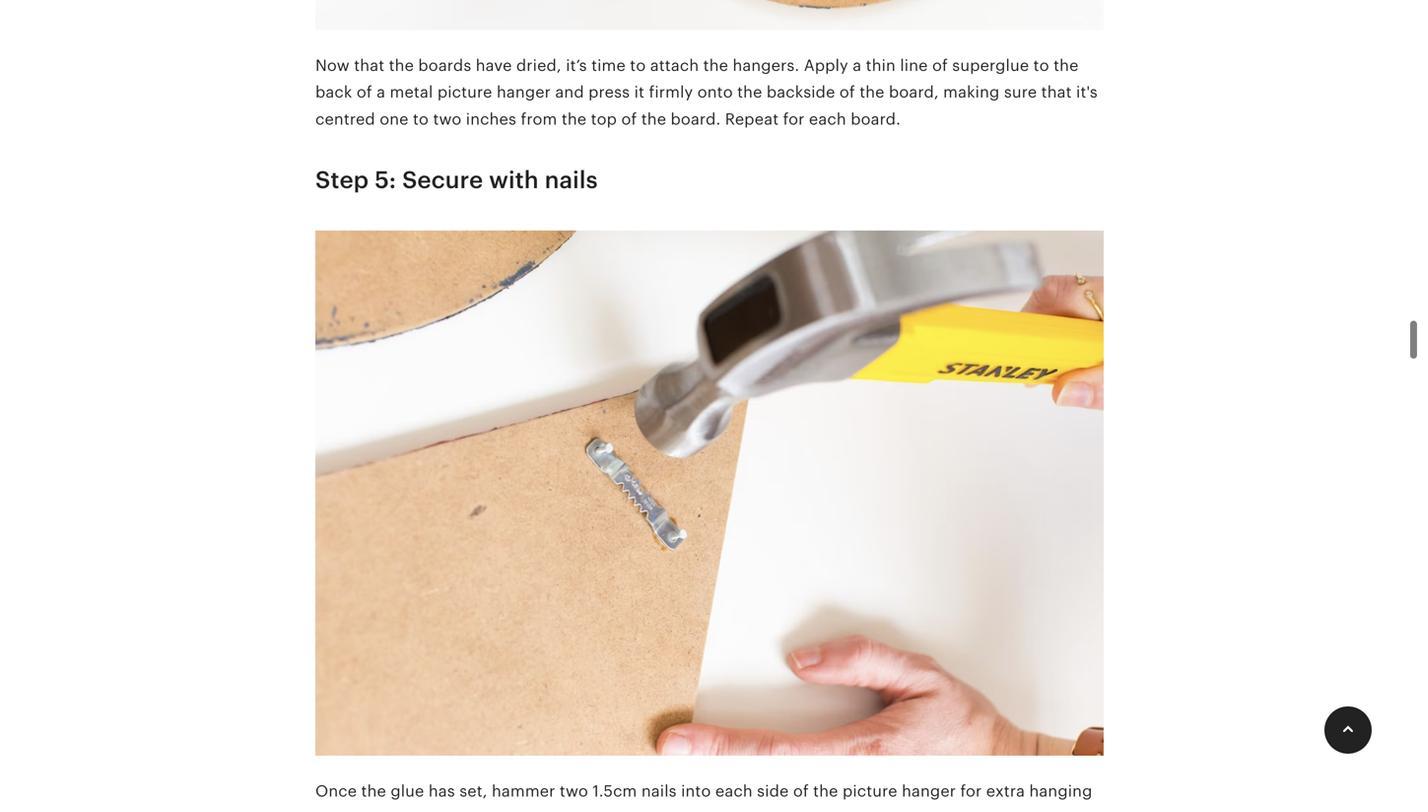 Task type: describe. For each thing, give the bounding box(es) containing it.
has
[[429, 783, 455, 801]]

1 horizontal spatial to
[[630, 57, 646, 74]]

picture inside once the glue has set, hammer two 1.5cm nails into each side of the picture hanger for extra hanging
[[843, 783, 898, 801]]

hanger inside once the glue has set, hammer two 1.5cm nails into each side of the picture hanger for extra hanging
[[902, 783, 957, 801]]

the up repeat
[[738, 83, 763, 101]]

and
[[556, 83, 584, 101]]

two inside once the glue has set, hammer two 1.5cm nails into each side of the picture hanger for extra hanging
[[560, 783, 589, 801]]

dried,
[[517, 57, 562, 74]]

attach
[[650, 57, 699, 74]]

thin
[[866, 57, 896, 74]]

nails inside once the glue has set, hammer two 1.5cm nails into each side of the picture hanger for extra hanging
[[642, 783, 677, 801]]

one
[[380, 110, 409, 128]]

2 horizontal spatial to
[[1034, 57, 1050, 74]]

once the glue has set, hammer two 1.5cm nails into each side of the picture hanger for extra hanging
[[316, 783, 1093, 802]]

with
[[489, 167, 539, 194]]

for inside once the glue has set, hammer two 1.5cm nails into each side of the picture hanger for extra hanging
[[961, 783, 982, 801]]

once
[[316, 783, 357, 801]]

press
[[589, 83, 630, 101]]

have
[[476, 57, 512, 74]]

from
[[521, 110, 557, 128]]

metal
[[390, 83, 433, 101]]

1 board. from the left
[[671, 110, 721, 128]]

hanger inside now that the boards have dried, it's time to attach the hangers. apply a thin line of superglue to the back of a metal picture hanger and press it firmly onto the backside of the board, making sure that it's centred one to two inches from the top of the board. repeat for each board.
[[497, 83, 551, 101]]

0 vertical spatial nails
[[545, 167, 598, 194]]

sure
[[1005, 83, 1037, 101]]

the up it's
[[1054, 57, 1079, 74]]

step 5: secure with nails
[[316, 167, 598, 194]]

of right top
[[622, 110, 637, 128]]

the down thin
[[860, 83, 885, 101]]

of inside once the glue has set, hammer two 1.5cm nails into each side of the picture hanger for extra hanging
[[794, 783, 809, 801]]

of right the line
[[933, 57, 948, 74]]

time
[[592, 57, 626, 74]]

hammer
[[492, 783, 556, 801]]

making
[[944, 83, 1000, 101]]

two inside now that the boards have dried, it's time to attach the hangers. apply a thin line of superglue to the back of a metal picture hanger and press it firmly onto the backside of the board, making sure that it's centred one to two inches from the top of the board. repeat for each board.
[[433, 110, 462, 128]]

firmly
[[649, 83, 693, 101]]

superglue
[[953, 57, 1030, 74]]

0 horizontal spatial to
[[413, 110, 429, 128]]

boards
[[418, 57, 472, 74]]

1 vertical spatial that
[[1042, 83, 1072, 101]]

the up onto
[[704, 57, 729, 74]]

set,
[[460, 783, 488, 801]]

the left "glue"
[[361, 783, 386, 801]]

repeat
[[725, 110, 779, 128]]

0 horizontal spatial that
[[354, 57, 385, 74]]



Task type: vqa. For each thing, say whether or not it's contained in the screenshot.
bottom nails
yes



Task type: locate. For each thing, give the bounding box(es) containing it.
two
[[433, 110, 462, 128], [560, 783, 589, 801]]

hangers.
[[733, 57, 800, 74]]

top
[[591, 110, 617, 128]]

0 horizontal spatial nails
[[545, 167, 598, 194]]

secure
[[402, 167, 483, 194]]

to up sure
[[1034, 57, 1050, 74]]

nails
[[545, 167, 598, 194], [642, 783, 677, 801]]

1 vertical spatial each
[[716, 783, 753, 801]]

now
[[316, 57, 350, 74]]

each inside now that the boards have dried, it's time to attach the hangers. apply a thin line of superglue to the back of a metal picture hanger and press it firmly onto the backside of the board, making sure that it's centred one to two inches from the top of the board. repeat for each board.
[[809, 110, 847, 128]]

of right side
[[794, 783, 809, 801]]

of right back
[[357, 83, 372, 101]]

for
[[783, 110, 805, 128], [961, 783, 982, 801]]

backside
[[767, 83, 836, 101]]

hanger down the dried,
[[497, 83, 551, 101]]

0 vertical spatial hanger
[[497, 83, 551, 101]]

it's
[[1077, 83, 1098, 101]]

nails left into
[[642, 783, 677, 801]]

picture
[[438, 83, 493, 101], [843, 783, 898, 801]]

for left extra
[[961, 783, 982, 801]]

1 horizontal spatial that
[[1042, 83, 1072, 101]]

1 vertical spatial a
[[377, 83, 386, 101]]

0 horizontal spatial board.
[[671, 110, 721, 128]]

picture right side
[[843, 783, 898, 801]]

each
[[809, 110, 847, 128], [716, 783, 753, 801]]

that left it's
[[1042, 83, 1072, 101]]

for inside now that the boards have dried, it's time to attach the hangers. apply a thin line of superglue to the back of a metal picture hanger and press it firmly onto the backside of the board, making sure that it's centred one to two inches from the top of the board. repeat for each board.
[[783, 110, 805, 128]]

0 vertical spatial a
[[853, 57, 862, 74]]

5:
[[375, 167, 396, 194]]

a
[[853, 57, 862, 74], [377, 83, 386, 101]]

the right side
[[814, 783, 839, 801]]

extra
[[987, 783, 1026, 801]]

of down the apply
[[840, 83, 856, 101]]

the down it at left top
[[642, 110, 667, 128]]

inches
[[466, 110, 517, 128]]

hanging
[[1030, 783, 1093, 801]]

a up one
[[377, 83, 386, 101]]

glue
[[391, 783, 424, 801]]

for down backside
[[783, 110, 805, 128]]

0 vertical spatial picture
[[438, 83, 493, 101]]

board,
[[889, 83, 939, 101]]

nails right with
[[545, 167, 598, 194]]

0 vertical spatial for
[[783, 110, 805, 128]]

0 horizontal spatial for
[[783, 110, 805, 128]]

0 horizontal spatial hanger
[[497, 83, 551, 101]]

each right into
[[716, 783, 753, 801]]

0 horizontal spatial picture
[[438, 83, 493, 101]]

of
[[933, 57, 948, 74], [357, 83, 372, 101], [840, 83, 856, 101], [622, 110, 637, 128], [794, 783, 809, 801]]

board.
[[671, 110, 721, 128], [851, 110, 901, 128]]

the up metal
[[389, 57, 414, 74]]

to
[[630, 57, 646, 74], [1034, 57, 1050, 74], [413, 110, 429, 128]]

into
[[681, 783, 711, 801]]

1 horizontal spatial for
[[961, 783, 982, 801]]

picture down boards
[[438, 83, 493, 101]]

that
[[354, 57, 385, 74], [1042, 83, 1072, 101]]

1 vertical spatial hanger
[[902, 783, 957, 801]]

picture inside now that the boards have dried, it's time to attach the hangers. apply a thin line of superglue to the back of a metal picture hanger and press it firmly onto the backside of the board, making sure that it's centred one to two inches from the top of the board. repeat for each board.
[[438, 83, 493, 101]]

apply
[[804, 57, 849, 74]]

hanger left extra
[[902, 783, 957, 801]]

1 horizontal spatial nails
[[642, 783, 677, 801]]

0 horizontal spatial a
[[377, 83, 386, 101]]

line
[[901, 57, 928, 74]]

0 vertical spatial that
[[354, 57, 385, 74]]

board. down board,
[[851, 110, 901, 128]]

board. down onto
[[671, 110, 721, 128]]

centred
[[316, 110, 375, 128]]

1 vertical spatial picture
[[843, 783, 898, 801]]

1 horizontal spatial picture
[[843, 783, 898, 801]]

side
[[757, 783, 789, 801]]

1 horizontal spatial hanger
[[902, 783, 957, 801]]

1 vertical spatial for
[[961, 783, 982, 801]]

1 horizontal spatial a
[[853, 57, 862, 74]]

it
[[635, 83, 645, 101]]

that right now
[[354, 57, 385, 74]]

1 horizontal spatial two
[[560, 783, 589, 801]]

each down backside
[[809, 110, 847, 128]]

the down and
[[562, 110, 587, 128]]

back
[[316, 83, 352, 101]]

two left inches
[[433, 110, 462, 128]]

1 horizontal spatial board.
[[851, 110, 901, 128]]

2 board. from the left
[[851, 110, 901, 128]]

each inside once the glue has set, hammer two 1.5cm nails into each side of the picture hanger for extra hanging
[[716, 783, 753, 801]]

the
[[389, 57, 414, 74], [704, 57, 729, 74], [1054, 57, 1079, 74], [738, 83, 763, 101], [860, 83, 885, 101], [562, 110, 587, 128], [642, 110, 667, 128], [361, 783, 386, 801], [814, 783, 839, 801]]

1 horizontal spatial each
[[809, 110, 847, 128]]

0 vertical spatial each
[[809, 110, 847, 128]]

onto
[[698, 83, 733, 101]]

to right one
[[413, 110, 429, 128]]

now that the boards have dried, it's time to attach the hangers. apply a thin line of superglue to the back of a metal picture hanger and press it firmly onto the backside of the board, making sure that it's centred one to two inches from the top of the board. repeat for each board.
[[316, 57, 1098, 128]]

1.5cm
[[593, 783, 637, 801]]

a left thin
[[853, 57, 862, 74]]

0 horizontal spatial two
[[433, 110, 462, 128]]

it's
[[566, 57, 587, 74]]

0 vertical spatial two
[[433, 110, 462, 128]]

hanger
[[497, 83, 551, 101], [902, 783, 957, 801]]

1 vertical spatial two
[[560, 783, 589, 801]]

step
[[316, 167, 369, 194]]

to up it at left top
[[630, 57, 646, 74]]

two left the 1.5cm
[[560, 783, 589, 801]]

1 vertical spatial nails
[[642, 783, 677, 801]]

0 horizontal spatial each
[[716, 783, 753, 801]]



